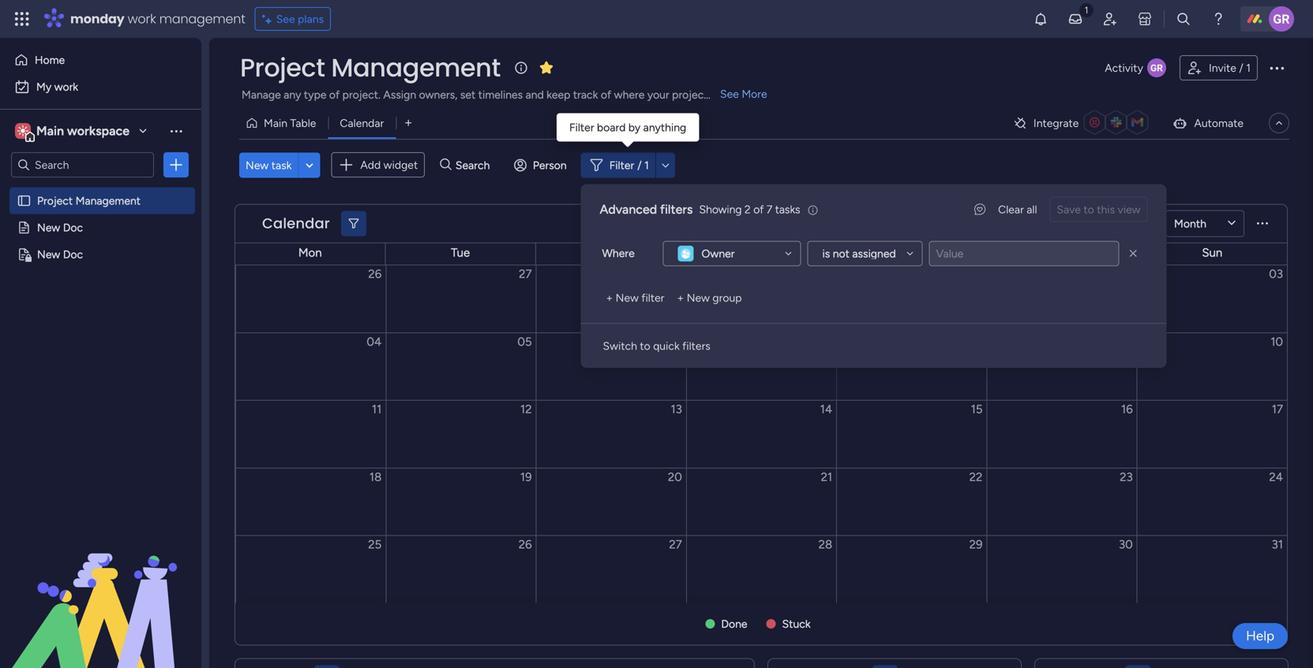 Task type: vqa. For each thing, say whether or not it's contained in the screenshot.
Activity popup button
yes



Task type: locate. For each thing, give the bounding box(es) containing it.
assigned
[[852, 247, 896, 261]]

main workspace button
[[11, 118, 154, 144]]

plans
[[298, 12, 324, 26]]

workspace selection element
[[15, 122, 132, 142]]

project management up project.
[[240, 50, 500, 85]]

remove sort image
[[1126, 246, 1141, 262]]

calendar down project.
[[340, 116, 384, 130]]

1 horizontal spatial to
[[1084, 203, 1094, 216]]

filter left "board"
[[569, 121, 594, 134]]

work for my
[[54, 80, 78, 94]]

0 horizontal spatial to
[[640, 340, 650, 353]]

to left 'this'
[[1084, 203, 1094, 216]]

add view image
[[405, 117, 412, 129]]

Value field
[[929, 241, 1119, 266]]

person
[[533, 159, 567, 172]]

1 vertical spatial filter
[[609, 159, 634, 172]]

1 horizontal spatial work
[[128, 10, 156, 28]]

greg robinson image
[[1269, 6, 1294, 32]]

monday work management
[[70, 10, 245, 28]]

1 vertical spatial see
[[720, 87, 739, 101]]

clear
[[998, 203, 1024, 216]]

quick
[[653, 340, 680, 353]]

1 + from the left
[[606, 291, 613, 305]]

1 inside button
[[1246, 61, 1251, 75]]

1 horizontal spatial project management
[[240, 50, 500, 85]]

1 horizontal spatial management
[[331, 50, 500, 85]]

save to this view button
[[1050, 197, 1148, 222]]

project management
[[240, 50, 500, 85], [37, 194, 141, 208]]

filter
[[641, 291, 664, 305]]

1 for invite / 1
[[1246, 61, 1251, 75]]

assign
[[383, 88, 416, 101]]

project
[[240, 50, 325, 85], [37, 194, 73, 208]]

automate
[[1194, 116, 1244, 130]]

to inside save to this view button
[[1084, 203, 1094, 216]]

sun
[[1202, 246, 1222, 260]]

1 vertical spatial /
[[637, 159, 642, 172]]

1
[[1246, 61, 1251, 75], [644, 159, 649, 172]]

list arrow image
[[1061, 219, 1066, 229]]

1 doc from the top
[[63, 221, 83, 235]]

filter down filter board by anything
[[609, 159, 634, 172]]

main left table
[[264, 116, 287, 130]]

2 horizontal spatial of
[[753, 203, 764, 216]]

0 vertical spatial /
[[1239, 61, 1243, 75]]

0 horizontal spatial project management
[[37, 194, 141, 208]]

switch to quick filters
[[603, 340, 710, 353]]

+ new filter button
[[600, 285, 671, 311]]

0 vertical spatial work
[[128, 10, 156, 28]]

main inside workspace selection element
[[36, 124, 64, 139]]

to
[[1084, 203, 1094, 216], [640, 340, 650, 353]]

0 vertical spatial calendar
[[340, 116, 384, 130]]

notifications image
[[1033, 11, 1049, 27]]

0 vertical spatial filters
[[660, 202, 693, 217]]

0 vertical spatial management
[[331, 50, 500, 85]]

calendar inside field
[[262, 214, 330, 234]]

add widget button
[[331, 152, 425, 178]]

and
[[526, 88, 544, 101]]

1 horizontal spatial see
[[720, 87, 739, 101]]

+ inside button
[[677, 291, 684, 305]]

to inside switch to quick filters button
[[640, 340, 650, 353]]

1 horizontal spatial +
[[677, 291, 684, 305]]

lottie animation image
[[0, 509, 201, 669]]

doc for public board icon
[[63, 221, 83, 235]]

2 workspace image from the left
[[17, 122, 28, 140]]

filters right quick
[[682, 340, 710, 353]]

1 vertical spatial to
[[640, 340, 650, 353]]

help
[[1246, 629, 1274, 645]]

collapse board header image
[[1273, 117, 1285, 129]]

/ right invite
[[1239, 61, 1243, 75]]

today button
[[969, 211, 1013, 236]]

list box
[[0, 184, 201, 481]]

of left 7
[[753, 203, 764, 216]]

filters
[[660, 202, 693, 217], [682, 340, 710, 353]]

1 left arrow down image
[[644, 159, 649, 172]]

management up assign at the left top
[[331, 50, 500, 85]]

new inside + new filter "button"
[[616, 291, 639, 305]]

0 vertical spatial filter
[[569, 121, 594, 134]]

+ inside "button"
[[606, 291, 613, 305]]

1 horizontal spatial of
[[601, 88, 611, 101]]

/ inside button
[[1239, 61, 1243, 75]]

1 horizontal spatial calendar
[[340, 116, 384, 130]]

1 new doc from the top
[[37, 221, 83, 235]]

filters left the showing
[[660, 202, 693, 217]]

more
[[742, 87, 767, 101]]

workspace options image
[[168, 123, 184, 139]]

clear all button
[[992, 197, 1043, 222]]

2 doc from the top
[[63, 248, 83, 261]]

+
[[606, 291, 613, 305], [677, 291, 684, 305]]

calendar
[[340, 116, 384, 130], [262, 214, 330, 234]]

new right the private board icon
[[37, 248, 60, 261]]

doc right the private board icon
[[63, 248, 83, 261]]

+ right filter
[[677, 291, 684, 305]]

1 workspace image from the left
[[15, 122, 31, 140]]

options image
[[168, 157, 184, 173]]

1 vertical spatial project management
[[37, 194, 141, 208]]

main
[[264, 116, 287, 130], [36, 124, 64, 139]]

0 horizontal spatial +
[[606, 291, 613, 305]]

7
[[767, 203, 772, 216]]

+ for + new filter
[[606, 291, 613, 305]]

my work link
[[9, 74, 192, 99]]

2 new doc from the top
[[37, 248, 83, 261]]

0 horizontal spatial /
[[637, 159, 642, 172]]

set
[[460, 88, 476, 101]]

save
[[1057, 203, 1081, 216]]

main table button
[[239, 111, 328, 136]]

invite members image
[[1102, 11, 1118, 27]]

see inside see plans button
[[276, 12, 295, 26]]

tue
[[451, 246, 470, 260]]

calendar inside button
[[340, 116, 384, 130]]

0 horizontal spatial see
[[276, 12, 295, 26]]

not
[[833, 247, 850, 261]]

project right public board image
[[37, 194, 73, 208]]

of inside advanced filters showing 2 of 7 tasks
[[753, 203, 764, 216]]

project up the any
[[240, 50, 325, 85]]

new task button
[[239, 153, 298, 178]]

1 horizontal spatial filter
[[609, 159, 634, 172]]

1 vertical spatial work
[[54, 80, 78, 94]]

is
[[822, 247, 830, 261]]

filter
[[569, 121, 594, 134], [609, 159, 634, 172]]

0 horizontal spatial main
[[36, 124, 64, 139]]

home link
[[9, 47, 192, 73]]

activity
[[1105, 61, 1143, 75]]

new left filter
[[616, 291, 639, 305]]

1 vertical spatial project
[[37, 194, 73, 208]]

monday
[[70, 10, 124, 28]]

angle down image
[[306, 159, 313, 171]]

project
[[672, 88, 708, 101]]

calendar up mon
[[262, 214, 330, 234]]

see more link
[[719, 86, 769, 102]]

to left quick
[[640, 340, 650, 353]]

work inside option
[[54, 80, 78, 94]]

project management down the search in workspace field
[[37, 194, 141, 208]]

Project Management field
[[236, 50, 504, 85]]

work right my
[[54, 80, 78, 94]]

0 horizontal spatial filter
[[569, 121, 594, 134]]

work
[[128, 10, 156, 28], [54, 80, 78, 94]]

see left the more
[[720, 87, 739, 101]]

1 horizontal spatial /
[[1239, 61, 1243, 75]]

see for see plans
[[276, 12, 295, 26]]

widget
[[383, 158, 418, 172]]

+ new group
[[677, 291, 742, 305]]

1 vertical spatial doc
[[63, 248, 83, 261]]

new
[[246, 159, 269, 172], [37, 221, 60, 235], [37, 248, 60, 261], [616, 291, 639, 305], [687, 291, 710, 305]]

1 vertical spatial new doc
[[37, 248, 83, 261]]

option
[[0, 187, 201, 190]]

main down my
[[36, 124, 64, 139]]

1 horizontal spatial main
[[264, 116, 287, 130]]

0 vertical spatial new doc
[[37, 221, 83, 235]]

0 horizontal spatial calendar
[[262, 214, 330, 234]]

0 horizontal spatial of
[[329, 88, 340, 101]]

options image
[[1267, 58, 1286, 77]]

advanced filters showing 2 of 7 tasks
[[600, 202, 800, 217]]

new doc
[[37, 221, 83, 235], [37, 248, 83, 261]]

more dots image
[[1257, 218, 1268, 230]]

see left the plans
[[276, 12, 295, 26]]

new left 'task'
[[246, 159, 269, 172]]

today
[[976, 217, 1006, 231]]

invite / 1
[[1209, 61, 1251, 75]]

0 horizontal spatial management
[[75, 194, 141, 208]]

v2 search image
[[440, 156, 452, 174]]

0 vertical spatial doc
[[63, 221, 83, 235]]

showing
[[699, 203, 742, 216]]

home
[[35, 53, 65, 67]]

mon
[[298, 246, 322, 260]]

filter for filter board by anything
[[569, 121, 594, 134]]

+ for + new group
[[677, 291, 684, 305]]

0 horizontal spatial work
[[54, 80, 78, 94]]

new left group
[[687, 291, 710, 305]]

1 horizontal spatial project
[[240, 50, 325, 85]]

of right track
[[601, 88, 611, 101]]

1 right invite
[[1246, 61, 1251, 75]]

new doc right public board icon
[[37, 221, 83, 235]]

0 vertical spatial 1
[[1246, 61, 1251, 75]]

home option
[[9, 47, 192, 73]]

work right monday
[[128, 10, 156, 28]]

arrow down image
[[656, 156, 675, 175]]

view
[[1118, 203, 1141, 216]]

management down the search in workspace field
[[75, 194, 141, 208]]

is not assigned
[[822, 247, 896, 261]]

1 vertical spatial 1
[[644, 159, 649, 172]]

management
[[331, 50, 500, 85], [75, 194, 141, 208]]

task
[[271, 159, 292, 172]]

anything
[[643, 121, 686, 134]]

0 horizontal spatial 1
[[644, 159, 649, 172]]

+ left filter
[[606, 291, 613, 305]]

1 horizontal spatial 1
[[1246, 61, 1251, 75]]

doc right public board icon
[[63, 221, 83, 235]]

1 for filter / 1
[[644, 159, 649, 172]]

0 vertical spatial to
[[1084, 203, 1094, 216]]

new right public board icon
[[37, 221, 60, 235]]

/
[[1239, 61, 1243, 75], [637, 159, 642, 172]]

monday marketplace image
[[1137, 11, 1153, 27]]

2 + from the left
[[677, 291, 684, 305]]

1 vertical spatial calendar
[[262, 214, 330, 234]]

of
[[329, 88, 340, 101], [601, 88, 611, 101], [753, 203, 764, 216]]

1 vertical spatial filters
[[682, 340, 710, 353]]

/ left arrow down image
[[637, 159, 642, 172]]

month
[[1174, 217, 1206, 231]]

0 vertical spatial see
[[276, 12, 295, 26]]

any
[[284, 88, 301, 101]]

of right the type
[[329, 88, 340, 101]]

v2 user feedback image
[[974, 201, 985, 218]]

new doc right the private board icon
[[37, 248, 83, 261]]

done
[[721, 618, 747, 631]]

to for switch
[[640, 340, 650, 353]]

1 image
[[1079, 1, 1094, 19]]

march 2024
[[1082, 217, 1147, 231]]

workspace image
[[15, 122, 31, 140], [17, 122, 28, 140]]

see inside see more link
[[720, 87, 739, 101]]

new inside button
[[246, 159, 269, 172]]

keep
[[547, 88, 570, 101]]



Task type: describe. For each thing, give the bounding box(es) containing it.
integrate button
[[1007, 107, 1159, 140]]

add widget
[[360, 158, 418, 172]]

list box containing project management
[[0, 184, 201, 481]]

filter board by anything
[[569, 121, 686, 134]]

calendar for calendar button
[[340, 116, 384, 130]]

see plans
[[276, 12, 324, 26]]

help button
[[1233, 624, 1288, 650]]

march
[[1082, 217, 1115, 231]]

work for monday
[[128, 10, 156, 28]]

new inside + new group button
[[687, 291, 710, 305]]

doc for the private board icon
[[63, 248, 83, 261]]

table
[[290, 116, 316, 130]]

where
[[602, 247, 635, 260]]

main table
[[264, 116, 316, 130]]

filters inside button
[[682, 340, 710, 353]]

group
[[713, 291, 742, 305]]

type
[[304, 88, 326, 101]]

1 vertical spatial management
[[75, 194, 141, 208]]

project.
[[342, 88, 381, 101]]

all
[[1027, 203, 1037, 216]]

integrate
[[1033, 116, 1079, 130]]

owners,
[[419, 88, 458, 101]]

help image
[[1210, 11, 1226, 27]]

filter / 1
[[609, 159, 649, 172]]

where
[[614, 88, 645, 101]]

your
[[647, 88, 669, 101]]

/ for filter
[[637, 159, 642, 172]]

tasks
[[775, 203, 800, 216]]

automate button
[[1166, 111, 1250, 136]]

workspace
[[67, 124, 129, 139]]

main for main table
[[264, 116, 287, 130]]

filter for filter / 1
[[609, 159, 634, 172]]

lottie animation element
[[0, 509, 201, 669]]

new doc for public board icon
[[37, 221, 83, 235]]

invite / 1 button
[[1180, 55, 1258, 81]]

switch to quick filters button
[[597, 334, 717, 359]]

manage
[[242, 88, 281, 101]]

this
[[1097, 203, 1115, 216]]

remove from favorites image
[[538, 60, 554, 75]]

advanced
[[600, 202, 657, 217]]

new task
[[246, 159, 292, 172]]

manage any type of project. assign owners, set timelines and keep track of where your project stands.
[[242, 88, 746, 101]]

public board image
[[17, 193, 32, 208]]

save to this view
[[1057, 203, 1141, 216]]

2
[[745, 203, 751, 216]]

public board image
[[17, 220, 32, 235]]

update feed image
[[1067, 11, 1083, 27]]

invite
[[1209, 61, 1236, 75]]

person button
[[508, 153, 576, 178]]

stuck
[[782, 618, 811, 631]]

0 vertical spatial project management
[[240, 50, 500, 85]]

see plans button
[[255, 7, 331, 31]]

my work option
[[9, 74, 192, 99]]

management
[[159, 10, 245, 28]]

owner
[[702, 247, 735, 261]]

Search in workspace field
[[33, 156, 132, 174]]

+ new filter
[[606, 291, 664, 305]]

my
[[36, 80, 51, 94]]

wed
[[599, 246, 623, 260]]

board
[[597, 121, 626, 134]]

to for save
[[1084, 203, 1094, 216]]

0 horizontal spatial project
[[37, 194, 73, 208]]

+ new group button
[[671, 285, 748, 311]]

see more
[[720, 87, 767, 101]]

by
[[628, 121, 641, 134]]

my work
[[36, 80, 78, 94]]

new doc for the private board icon
[[37, 248, 83, 261]]

show board description image
[[512, 60, 530, 76]]

fri
[[905, 246, 918, 260]]

activity button
[[1099, 55, 1173, 81]]

main for main workspace
[[36, 124, 64, 139]]

clear all
[[998, 203, 1037, 216]]

private board image
[[17, 247, 32, 262]]

switch
[[603, 340, 637, 353]]

Calendar field
[[258, 214, 334, 234]]

add
[[360, 158, 381, 172]]

/ for invite
[[1239, 61, 1243, 75]]

main workspace
[[36, 124, 129, 139]]

stands.
[[711, 88, 746, 101]]

select product image
[[14, 11, 30, 27]]

see for see more
[[720, 87, 739, 101]]

0 vertical spatial project
[[240, 50, 325, 85]]

calendar button
[[328, 111, 396, 136]]

track
[[573, 88, 598, 101]]

timelines
[[478, 88, 523, 101]]

calendar for calendar field
[[262, 214, 330, 234]]

Search field
[[452, 154, 499, 176]]

search everything image
[[1176, 11, 1191, 27]]



